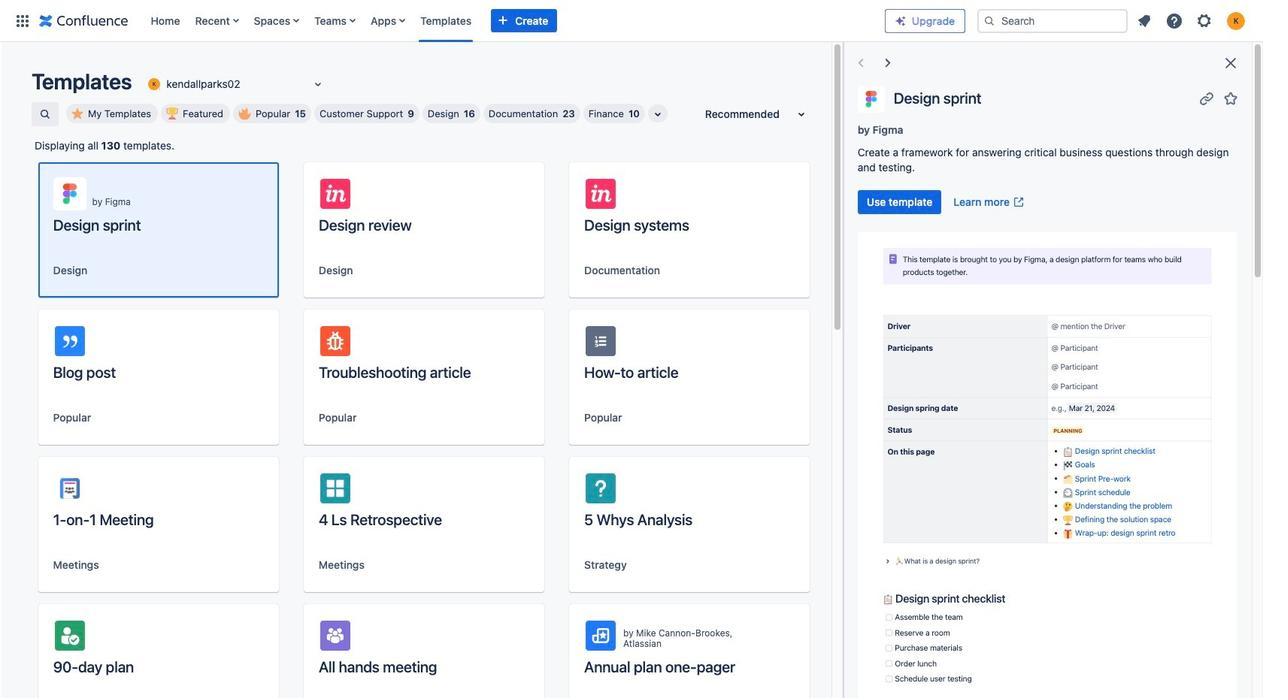 Task type: describe. For each thing, give the bounding box(es) containing it.
star design sprint image
[[1222, 89, 1240, 107]]

previous template image
[[852, 54, 870, 72]]

your profile and preferences image
[[1227, 12, 1245, 30]]

list for appswitcher icon
[[143, 0, 885, 42]]

notification icon image
[[1135, 12, 1153, 30]]

open image
[[309, 75, 327, 93]]

Search field
[[978, 9, 1128, 33]]

help icon image
[[1165, 12, 1184, 30]]

premium image
[[895, 15, 907, 27]]

list for premium image
[[1131, 7, 1254, 34]]



Task type: vqa. For each thing, say whether or not it's contained in the screenshot.
Appswitcher Icon's list
yes



Task type: locate. For each thing, give the bounding box(es) containing it.
list
[[143, 0, 885, 42], [1131, 7, 1254, 34]]

appswitcher icon image
[[14, 12, 32, 30]]

None text field
[[145, 77, 148, 92]]

more categories image
[[649, 105, 667, 123]]

close image
[[1222, 54, 1240, 72]]

share link image
[[1198, 89, 1216, 107]]

next template image
[[879, 54, 897, 72]]

settings icon image
[[1196, 12, 1214, 30]]

confluence image
[[39, 12, 128, 30], [39, 12, 128, 30]]

0 horizontal spatial list
[[143, 0, 885, 42]]

None search field
[[978, 9, 1128, 33]]

group
[[858, 190, 1031, 214]]

1 horizontal spatial list
[[1131, 7, 1254, 34]]

banner
[[0, 0, 1263, 42]]

search image
[[984, 15, 996, 27]]

global element
[[9, 0, 885, 42]]

open search bar image
[[39, 108, 51, 120]]



